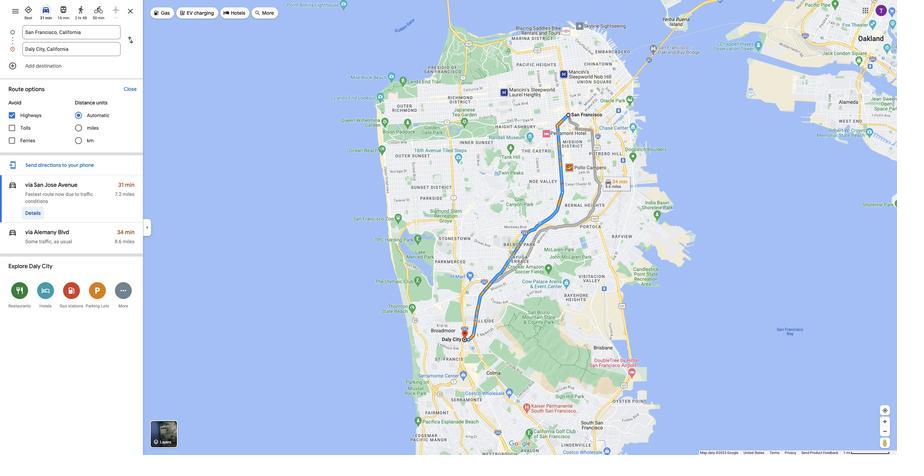 Task type: describe. For each thing, give the bounding box(es) containing it.
add destination
[[25, 63, 62, 69]]

traffic
[[80, 191, 93, 197]]

km
[[87, 138, 94, 143]]

avoid highways
[[8, 100, 42, 118]]

lots
[[101, 304, 109, 308]]

blvd
[[58, 229, 69, 236]]

16 min radio
[[56, 3, 71, 21]]

50
[[93, 16, 97, 20]]

best
[[25, 16, 32, 20]]


[[255, 9, 261, 17]]

avenue
[[58, 182, 77, 189]]

31 min
[[40, 16, 52, 20]]

34 min 8.6 miles
[[115, 229, 135, 244]]

map
[[700, 451, 707, 455]]

directions
[[38, 162, 61, 168]]

route
[[8, 86, 24, 93]]

1 list item from the top
[[0, 25, 143, 48]]

min for 34 min 8.6 miles
[[125, 229, 135, 236]]

send product feedback button
[[802, 450, 839, 455]]

usual
[[60, 239, 72, 244]]

terms button
[[770, 450, 780, 455]]

via san jose avenue fastest route now due to traffic conditions
[[25, 182, 93, 204]]

31 min radio
[[39, 3, 53, 21]]

data
[[708, 451, 715, 455]]

ev
[[187, 10, 193, 16]]

jose
[[44, 182, 57, 189]]

miles inside distance units option group
[[87, 125, 99, 131]]

restaurants
[[8, 304, 31, 308]]

best travel modes image
[[24, 6, 33, 14]]

via for san
[[25, 182, 33, 189]]

route
[[43, 191, 54, 197]]

hotels inside button
[[39, 304, 52, 308]]

50 min
[[93, 16, 104, 20]]

hotels button
[[33, 278, 59, 312]]

transit image
[[59, 6, 68, 14]]

explore daly city
[[8, 263, 53, 270]]

send product feedback
[[802, 451, 839, 455]]

16 min
[[58, 16, 69, 20]]

1
[[844, 451, 846, 455]]

 more
[[255, 9, 274, 17]]

restaurants button
[[7, 278, 33, 312]]

parking lots button
[[84, 278, 110, 312]]

automatic
[[87, 113, 110, 118]]

Starting point San Francisco, California field
[[25, 28, 118, 36]]

driving image for san jose avenue
[[8, 180, 17, 190]]

details button
[[22, 207, 44, 219]]

units
[[96, 100, 108, 106]]

phone
[[80, 162, 94, 168]]

highways
[[20, 113, 42, 118]]

traffic,
[[39, 239, 53, 244]]

to inside button
[[62, 162, 67, 168]]

send directions to your phone button
[[22, 158, 97, 172]]

to inside the via san jose avenue fastest route now due to traffic conditions
[[75, 191, 79, 197]]

conditions
[[25, 198, 48, 204]]

route options
[[8, 86, 45, 93]]

close directions image
[[126, 7, 135, 15]]

ferries
[[20, 138, 35, 143]]

via alemany blvd some traffic, as usual
[[25, 229, 72, 244]]

daly
[[29, 263, 41, 270]]

some
[[25, 239, 38, 244]]

driving image for alemany blvd
[[8, 228, 17, 237]]

min for 31 min
[[45, 16, 52, 20]]

31 min 7.2 miles
[[115, 182, 135, 197]]

parking lots
[[86, 304, 109, 308]]

avoid
[[8, 100, 21, 106]]

due
[[66, 191, 74, 197]]

Best radio
[[21, 3, 36, 21]]

united
[[744, 451, 754, 455]]

1 mi
[[844, 451, 851, 455]]

48
[[83, 16, 87, 20]]

as
[[54, 239, 59, 244]]

2 hr 48 radio
[[74, 3, 88, 21]]

Destination Daly City, California field
[[25, 45, 118, 53]]

show street view coverage image
[[880, 437, 890, 448]]

united states button
[[744, 450, 765, 455]]

zoom out image
[[883, 429, 888, 434]]

destination
[[36, 63, 62, 69]]

your
[[68, 162, 78, 168]]

distance
[[75, 100, 95, 106]]

feedback
[[824, 451, 839, 455]]

7.2
[[115, 191, 122, 197]]



Task type: locate. For each thing, give the bounding box(es) containing it.
directions main content
[[0, 0, 143, 455]]

terms
[[770, 451, 780, 455]]

1 none field from the top
[[25, 25, 118, 39]]

1 vertical spatial 31
[[118, 182, 124, 189]]


[[153, 9, 160, 17]]

miles
[[87, 125, 99, 131], [123, 191, 135, 197], [123, 239, 135, 244]]

1 horizontal spatial gas
[[161, 10, 170, 16]]

1 via from the top
[[25, 182, 33, 189]]

miles for 31
[[123, 191, 135, 197]]

footer containing map data ©2023 google
[[700, 450, 844, 455]]

driving image left san
[[8, 180, 17, 190]]

via up some
[[25, 229, 33, 236]]

send for send directions to your phone
[[25, 162, 37, 168]]

 left san
[[8, 180, 17, 190]]

hotels right the 
[[231, 10, 245, 16]]

gas stations button
[[59, 278, 84, 312]]

1 vertical spatial driving image
[[8, 180, 17, 190]]

 for san jose avenue
[[8, 180, 17, 190]]

none field for 1st list item
[[25, 25, 118, 39]]

list item down 2
[[0, 25, 143, 48]]

walking image
[[77, 6, 85, 14]]

 hotels
[[223, 9, 245, 17]]

flights image
[[112, 6, 120, 14]]

distance units option group
[[75, 96, 135, 147]]

0 vertical spatial driving image
[[42, 6, 50, 14]]

hotels
[[231, 10, 245, 16], [39, 304, 52, 308]]

50 min radio
[[91, 3, 106, 21]]

more inside  more
[[262, 10, 274, 16]]

2  from the top
[[8, 228, 17, 237]]

min for 31 min 7.2 miles
[[125, 182, 135, 189]]

options
[[25, 86, 45, 93]]

2 vertical spatial miles
[[123, 239, 135, 244]]

1 vertical spatial hotels
[[39, 304, 52, 308]]

explore
[[8, 263, 28, 270]]

 ev charging
[[179, 9, 214, 17]]

footer
[[700, 450, 844, 455]]

 left the alemany
[[8, 228, 17, 237]]

now
[[55, 191, 64, 197]]

none field down 2
[[25, 25, 118, 39]]

miles for 34
[[123, 239, 135, 244]]

close button
[[120, 83, 140, 95]]

1 horizontal spatial hotels
[[231, 10, 245, 16]]

driving image inside the 31 min option
[[42, 6, 50, 14]]

map data ©2023 google
[[700, 451, 739, 455]]

1 vertical spatial miles
[[123, 191, 135, 197]]

none field destination daly city, california
[[25, 42, 118, 56]]

send inside directions main content
[[25, 162, 37, 168]]

31 right 'best'
[[40, 16, 44, 20]]

privacy button
[[785, 450, 796, 455]]

2 via from the top
[[25, 229, 33, 236]]

send directions to your phone
[[25, 162, 94, 168]]

none field down starting point san francisco, california field
[[25, 42, 118, 56]]

miles right "8.6"
[[123, 239, 135, 244]]

1 horizontal spatial send
[[802, 451, 810, 455]]

0 horizontal spatial gas
[[60, 304, 67, 308]]


[[179, 9, 185, 17]]

distance units
[[75, 100, 108, 106]]

cycling image
[[94, 6, 103, 14]]

34
[[117, 229, 124, 236]]

parking
[[86, 304, 100, 308]]

1 vertical spatial via
[[25, 229, 33, 236]]

more inside button
[[119, 304, 128, 308]]

0 vertical spatial 31
[[40, 16, 44, 20]]

0 horizontal spatial send
[[25, 162, 37, 168]]

hotels left gas stations
[[39, 304, 52, 308]]

0 horizontal spatial to
[[62, 162, 67, 168]]

via for alemany
[[25, 229, 33, 236]]

via inside the via san jose avenue fastest route now due to traffic conditions
[[25, 182, 33, 189]]

0 vertical spatial none field
[[25, 25, 118, 39]]

1 horizontal spatial to
[[75, 191, 79, 197]]

©2023
[[716, 451, 727, 455]]

list
[[0, 25, 143, 56]]

close
[[124, 86, 137, 92]]

2 none field from the top
[[25, 42, 118, 56]]

more right lots
[[119, 304, 128, 308]]

fastest
[[25, 191, 41, 197]]

more right 
[[262, 10, 274, 16]]

more
[[262, 10, 274, 16], [119, 304, 128, 308]]

min for 50 min
[[98, 16, 104, 20]]

8.6
[[115, 239, 122, 244]]

city
[[42, 263, 53, 270]]

min inside 34 min 8.6 miles
[[125, 229, 135, 236]]

show your location image
[[882, 407, 889, 414]]

1 vertical spatial gas
[[60, 304, 67, 308]]

via left san
[[25, 182, 33, 189]]

states
[[755, 451, 765, 455]]

send
[[25, 162, 37, 168], [802, 451, 810, 455]]

united states
[[744, 451, 765, 455]]

details
[[25, 210, 41, 216]]

none field starting point san francisco, california
[[25, 25, 118, 39]]


[[223, 9, 229, 17]]

layers
[[160, 440, 171, 445]]

driving image left the alemany
[[8, 228, 17, 237]]

send for send product feedback
[[802, 451, 810, 455]]

2 vertical spatial driving image
[[8, 228, 17, 237]]

0 vertical spatial via
[[25, 182, 33, 189]]

add destination button
[[0, 59, 143, 73]]

via inside via alemany blvd some traffic, as usual
[[25, 229, 33, 236]]

0 vertical spatial send
[[25, 162, 37, 168]]

miles right 7.2
[[123, 191, 135, 197]]

to right due
[[75, 191, 79, 197]]

reverse starting point and destination image
[[126, 36, 135, 44]]

miles inside 34 min 8.6 miles
[[123, 239, 135, 244]]

add
[[25, 63, 35, 69]]

list inside google maps element
[[0, 25, 143, 56]]

0 horizontal spatial 31
[[40, 16, 44, 20]]

min inside radio
[[98, 16, 104, 20]]

none field for 2nd list item
[[25, 42, 118, 56]]

gas inside  gas
[[161, 10, 170, 16]]

31 for 31 min
[[40, 16, 44, 20]]

 for alemany blvd
[[8, 228, 17, 237]]

collapse side panel image
[[143, 224, 151, 231]]

stations
[[68, 304, 83, 308]]

31 up 7.2
[[118, 182, 124, 189]]

alemany
[[34, 229, 57, 236]]

16
[[58, 16, 62, 20]]

miles up km
[[87, 125, 99, 131]]

31 inside option
[[40, 16, 44, 20]]

send left directions
[[25, 162, 37, 168]]

1 vertical spatial none field
[[25, 42, 118, 56]]

footer inside google maps element
[[700, 450, 844, 455]]

gas inside gas stations button
[[60, 304, 67, 308]]

31 for 31 min 7.2 miles
[[118, 182, 124, 189]]

hotels inside  hotels
[[231, 10, 245, 16]]

gas left stations
[[60, 304, 67, 308]]

google maps element
[[0, 0, 897, 455]]

1 horizontal spatial more
[[262, 10, 274, 16]]

hr
[[78, 16, 82, 20]]

None field
[[25, 25, 118, 39], [25, 42, 118, 56]]

gas stations
[[60, 304, 83, 308]]

min for 16 min
[[63, 16, 69, 20]]

google
[[728, 451, 739, 455]]

0 vertical spatial to
[[62, 162, 67, 168]]

miles inside the 31 min 7.2 miles
[[123, 191, 135, 197]]

charging
[[194, 10, 214, 16]]

2 list item from the top
[[0, 42, 143, 56]]

list item down starting point san francisco, california field
[[0, 42, 143, 56]]

product
[[810, 451, 823, 455]]

0 vertical spatial miles
[[87, 125, 99, 131]]

privacy
[[785, 451, 796, 455]]

to left your
[[62, 162, 67, 168]]

None radio
[[109, 3, 123, 18]]

1 vertical spatial more
[[119, 304, 128, 308]]

google account: tyler black  
(blacklashes1000@gmail.com) image
[[876, 5, 887, 16]]

1 vertical spatial 
[[8, 228, 17, 237]]

1 vertical spatial send
[[802, 451, 810, 455]]

driving image up 31 min
[[42, 6, 50, 14]]

more button
[[110, 278, 136, 312]]

driving image
[[42, 6, 50, 14], [8, 180, 17, 190], [8, 228, 17, 237]]

1 horizontal spatial 31
[[118, 182, 124, 189]]

0 horizontal spatial hotels
[[39, 304, 52, 308]]

2 hr 48
[[75, 16, 87, 20]]

 gas
[[153, 9, 170, 17]]

0 vertical spatial 
[[8, 180, 17, 190]]


[[8, 180, 17, 190], [8, 228, 17, 237]]

send left 'product'
[[802, 451, 810, 455]]

gas
[[161, 10, 170, 16], [60, 304, 67, 308]]

1  from the top
[[8, 180, 17, 190]]

0 vertical spatial hotels
[[231, 10, 245, 16]]

31 inside the 31 min 7.2 miles
[[118, 182, 124, 189]]

san
[[34, 182, 43, 189]]

zoom in image
[[883, 419, 888, 424]]

1 vertical spatial to
[[75, 191, 79, 197]]

gas right 
[[161, 10, 170, 16]]

list item
[[0, 25, 143, 48], [0, 42, 143, 56]]

0 horizontal spatial more
[[119, 304, 128, 308]]

min inside the 31 min 7.2 miles
[[125, 182, 135, 189]]

min
[[45, 16, 52, 20], [63, 16, 69, 20], [98, 16, 104, 20], [125, 182, 135, 189], [125, 229, 135, 236]]

mi
[[847, 451, 851, 455]]

1 mi button
[[844, 451, 890, 455]]

0 vertical spatial more
[[262, 10, 274, 16]]

0 vertical spatial gas
[[161, 10, 170, 16]]

2
[[75, 16, 77, 20]]



Task type: vqa. For each thing, say whether or not it's contained in the screenshot.
2 hr 48
yes



